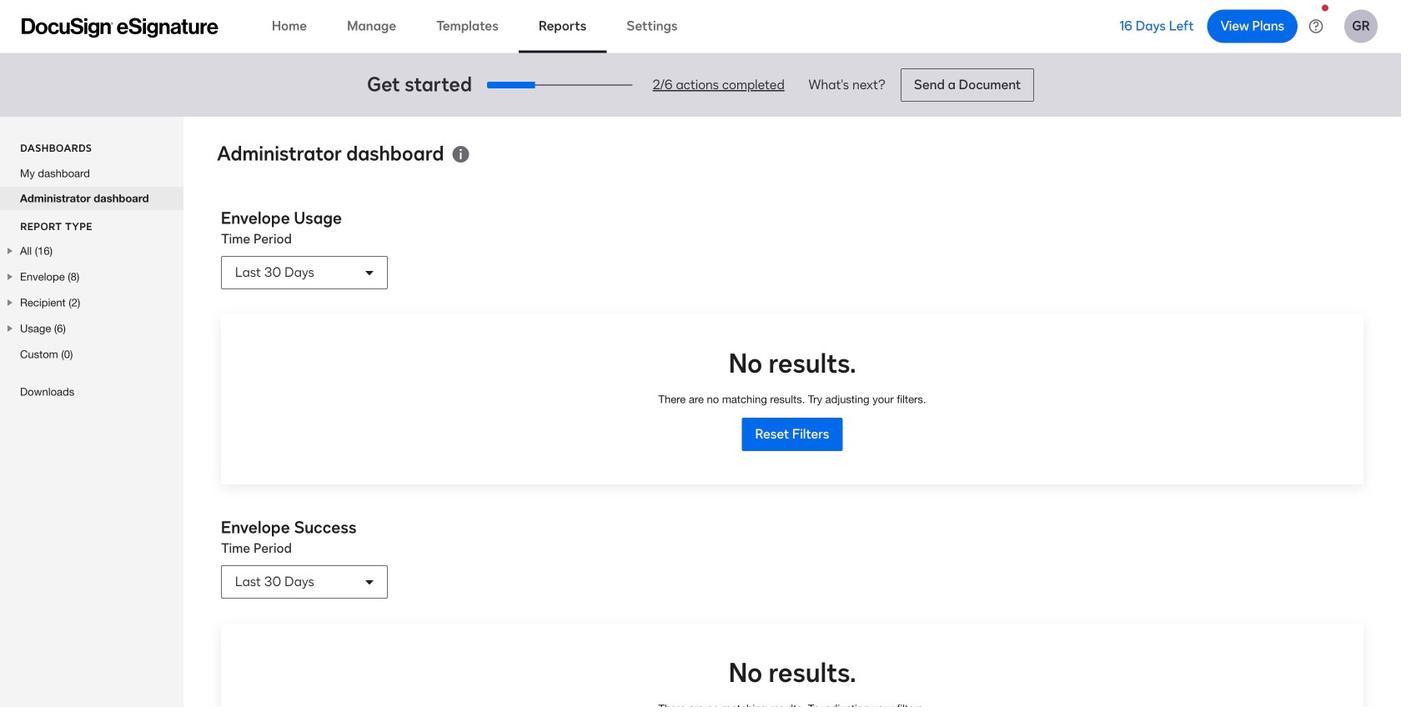 Task type: vqa. For each thing, say whether or not it's contained in the screenshot.
DocuSign eSignature IMAGE
yes



Task type: locate. For each thing, give the bounding box(es) containing it.
docusign esignature image
[[22, 18, 219, 38]]



